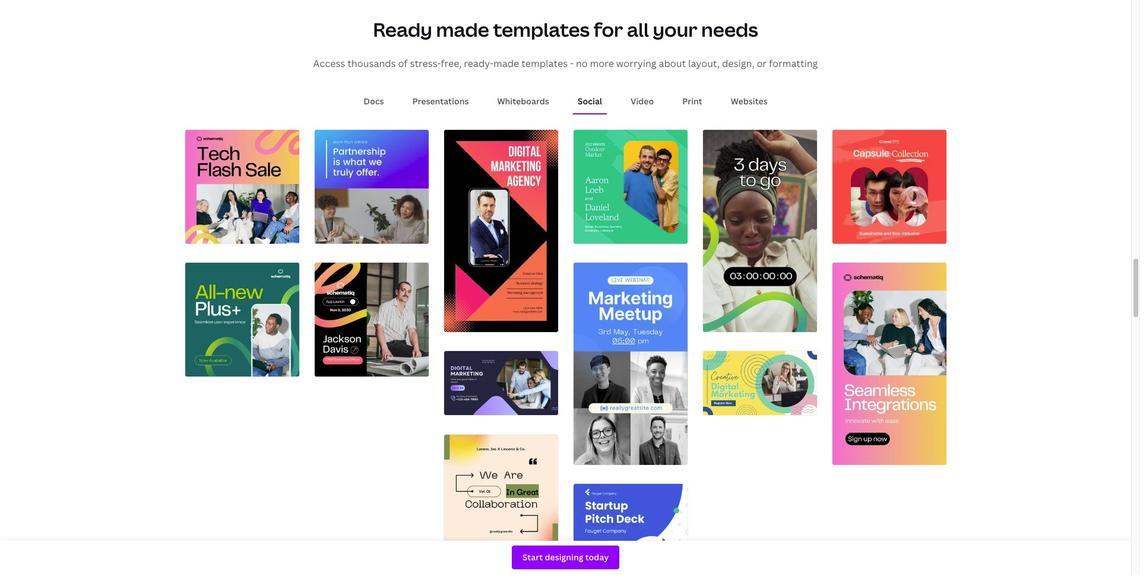 Task type: vqa. For each thing, say whether or not it's contained in the screenshot.
Instagram Logos 'link'
no



Task type: describe. For each thing, give the bounding box(es) containing it.
websites
[[731, 96, 768, 107]]

print button
[[678, 90, 707, 113]]

social
[[578, 96, 602, 107]]

colorful circle startup company linkedin video ad image
[[573, 485, 687, 575]]

access
[[313, 57, 345, 70]]

your
[[653, 17, 697, 42]]

needs
[[701, 17, 758, 42]]

launch facebook feed ad in bright red chic photocentric frames style image
[[832, 130, 946, 244]]

ready-
[[464, 57, 494, 70]]

launch facebook feed ad in turquoise neon green bold gradient style image
[[185, 263, 299, 377]]

layout,
[[688, 57, 720, 70]]

product feature your story in neon pink bold gradient style image
[[832, 263, 946, 466]]

customer relations linkedin video ad in neon pink black bold gradient style image
[[185, 130, 299, 244]]

social button
[[573, 90, 607, 113]]

free,
[[441, 57, 462, 70]]

blue professional gradients management professional/business services linkedin video ad image
[[314, 130, 428, 244]]

ready
[[373, 17, 432, 42]]

design,
[[722, 57, 754, 70]]

websites button
[[726, 90, 772, 113]]

digital marketing - cover facebook image
[[444, 352, 558, 416]]

more
[[590, 57, 614, 70]]

docs button
[[359, 90, 389, 113]]

blue modern marketing live webinar meetup promotion animated instagram story image
[[573, 263, 687, 466]]

or
[[757, 57, 767, 70]]



Task type: locate. For each thing, give the bounding box(es) containing it.
1 horizontal spatial made
[[494, 57, 519, 70]]

print
[[682, 96, 702, 107]]

presentations button
[[408, 90, 474, 113]]

video
[[631, 96, 654, 107]]

whiteboards
[[497, 96, 549, 107]]

templates up access thousands of stress-free, ready-made templates - no more worrying about layout, design, or formatting
[[493, 17, 590, 42]]

thousands
[[347, 57, 396, 70]]

-
[[570, 57, 574, 70]]

no
[[576, 57, 588, 70]]

of
[[398, 57, 408, 70]]

access thousands of stress-free, ready-made templates - no more worrying about layout, design, or formatting
[[313, 57, 818, 70]]

commercial event instagram post in bright green white chic photocentric frames style image
[[573, 130, 687, 244]]

stress-
[[410, 57, 441, 70]]

1 vertical spatial made
[[494, 57, 519, 70]]

0 vertical spatial templates
[[493, 17, 590, 42]]

whiteboards button
[[493, 90, 554, 113]]

all
[[627, 17, 649, 42]]

about
[[659, 57, 686, 70]]

ready made templates for all your needs
[[373, 17, 758, 42]]

templates
[[493, 17, 590, 42], [521, 57, 568, 70]]

gradient lined pastel we are in great collaboration - instagram post image
[[444, 435, 558, 549]]

peach pink modern digital marketing agency promotion instagram story image
[[444, 130, 558, 332]]

templates left -
[[521, 57, 568, 70]]

made up whiteboards
[[494, 57, 519, 70]]

video button
[[626, 90, 659, 113]]

0 vertical spatial made
[[436, 17, 489, 42]]

0 horizontal spatial made
[[436, 17, 489, 42]]

docs
[[364, 96, 384, 107]]

made up free,
[[436, 17, 489, 42]]

1 vertical spatial templates
[[521, 57, 568, 70]]

presentations
[[412, 96, 469, 107]]

commercial event instagram post in black and white neon pink bold gradient style image
[[314, 263, 428, 377]]

worrying
[[616, 57, 657, 70]]

launch tiktok video in turquoise neon green bold gradient style image
[[703, 130, 817, 332]]

for
[[594, 17, 623, 42]]

yellow green memphis digital marketing facebook cover image
[[703, 352, 817, 416]]

formatting
[[769, 57, 818, 70]]

made
[[436, 17, 489, 42], [494, 57, 519, 70]]



